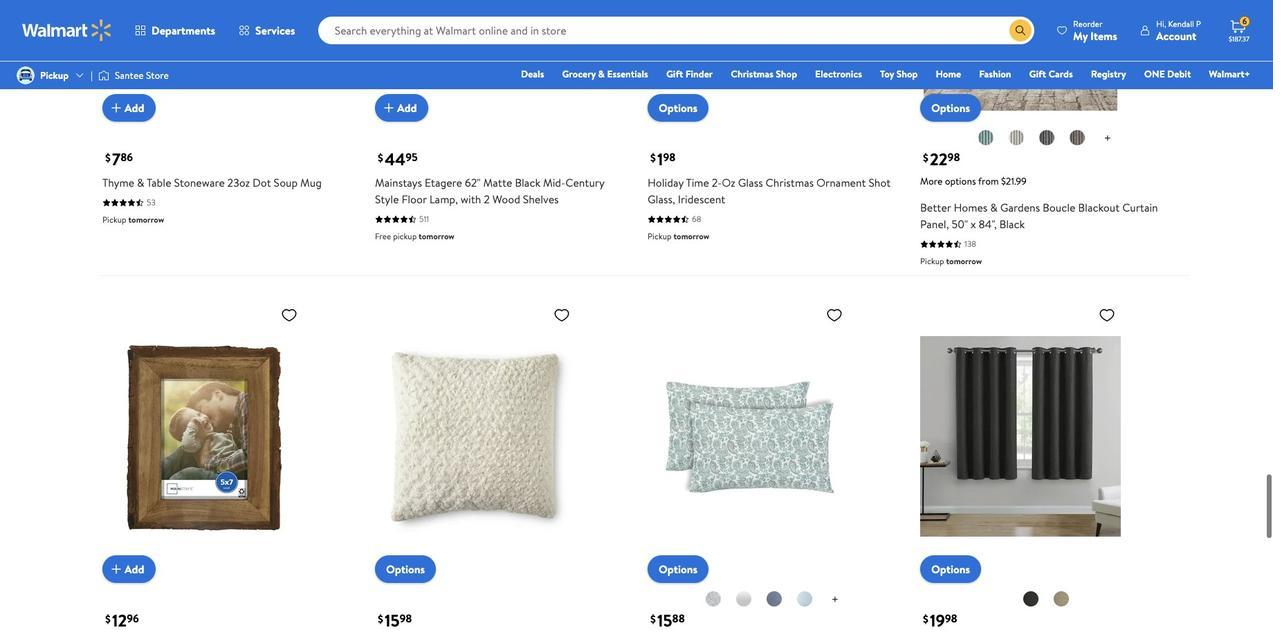 Task type: describe. For each thing, give the bounding box(es) containing it.
$ 1 98
[[651, 148, 676, 171]]

0 vertical spatial christmas
[[731, 67, 774, 81]]

cards
[[1049, 67, 1073, 81]]

toy shop link
[[874, 66, 924, 82]]

wood
[[492, 192, 520, 207]]

blackout
[[1078, 200, 1120, 215]]

gift finder
[[666, 67, 713, 81]]

blue moonlight image
[[766, 591, 782, 608]]

santee
[[115, 68, 144, 82]]

pickup down panel,
[[920, 256, 944, 267]]

hi,
[[1156, 18, 1166, 29]]

511
[[419, 213, 429, 225]]

138
[[965, 238, 977, 250]]

+ for better homes & gardens boucle blackout curtain panel, 50" x 84", black
[[1104, 129, 1112, 147]]

& for essentials
[[598, 67, 605, 81]]

23oz
[[227, 175, 250, 190]]

floor
[[402, 192, 427, 207]]

thyme & table stoneware 23oz dot soup mug image
[[102, 0, 303, 111]]

more options from $21.99
[[920, 175, 1027, 188]]

mainstays
[[375, 175, 422, 190]]

22
[[930, 148, 948, 171]]

$187.37
[[1229, 34, 1250, 44]]

etagere
[[425, 175, 462, 190]]

thyme
[[102, 175, 134, 190]]

black image
[[1023, 591, 1039, 608]]

santee store
[[115, 68, 169, 82]]

home link
[[930, 66, 968, 82]]

search icon image
[[1015, 25, 1026, 36]]

84",
[[979, 217, 997, 232]]

+ for 88
[[832, 591, 839, 608]]

electronics
[[815, 67, 862, 81]]

+ button for 88
[[820, 589, 850, 611]]

tomorrow down 68
[[674, 231, 709, 242]]

black inside the mainstays etagere 62" matte black mid-century style floor lamp, with 2 wood shelves
[[515, 175, 541, 190]]

table
[[147, 175, 171, 190]]

mid-
[[543, 175, 566, 190]]

 image for pickup
[[17, 66, 35, 84]]

6 $187.37
[[1229, 15, 1250, 44]]

home
[[936, 67, 961, 81]]

$21.99
[[1001, 175, 1027, 188]]

blue sheer romance image
[[796, 591, 813, 608]]

shelves
[[523, 192, 559, 207]]

christmas shop link
[[725, 66, 804, 82]]

deals link
[[515, 66, 550, 82]]

walmart image
[[22, 19, 112, 42]]

items
[[1091, 28, 1118, 43]]

2
[[484, 192, 490, 207]]

ornament
[[817, 175, 866, 190]]

matte
[[483, 175, 512, 190]]

add up the 96
[[125, 562, 144, 577]]

mainstays rosette plush decorative square throw pillow, 22" x 22", ivory color image
[[375, 301, 576, 572]]

one debit
[[1144, 67, 1191, 81]]

gardens
[[1000, 200, 1040, 215]]

free
[[375, 231, 391, 242]]

mainstays 5x7 live edge tabletop picture frame image
[[102, 301, 303, 572]]

gift for gift finder
[[666, 67, 683, 81]]

62"
[[465, 175, 481, 190]]

toy shop
[[880, 67, 918, 81]]

$ inside $ 1 98
[[651, 150, 656, 166]]

stoneware
[[174, 175, 225, 190]]

deals
[[521, 67, 544, 81]]

better
[[920, 200, 951, 215]]

dot
[[253, 175, 271, 190]]

grocery
[[562, 67, 596, 81]]

with
[[461, 192, 481, 207]]

53
[[147, 197, 156, 208]]

mainstays etagere 62" matte black mid-century style floor lamp, with 2 wood shelves
[[375, 175, 605, 207]]

pickup
[[393, 231, 417, 242]]

options for better homes & gardens boucle blackout curtain panel, 50" x 84", black
[[931, 101, 970, 116]]

better homes & gardens boucle blackout curtain panel, 50" x 84", black image
[[920, 0, 1121, 111]]

time
[[686, 175, 709, 190]]

glass
[[738, 175, 763, 190]]

gift cards link
[[1023, 66, 1079, 82]]

add button up the 96
[[102, 556, 155, 584]]

Search search field
[[318, 17, 1035, 44]]

68
[[692, 213, 701, 225]]

homes
[[954, 200, 988, 215]]

pickup tomorrow for 1
[[648, 231, 709, 242]]

oz
[[722, 175, 736, 190]]

shot
[[869, 175, 891, 190]]

holiday time 2-oz glass christmas ornament shot glass, iridescent image
[[648, 0, 848, 111]]

tan image
[[1053, 591, 1070, 608]]

account
[[1156, 28, 1197, 43]]

1
[[657, 148, 663, 171]]

options link for better homes & gardens boucle blackout curtain panel, 50" x 84", black
[[920, 94, 981, 122]]

Walmart Site-Wide search field
[[318, 17, 1035, 44]]

departments button
[[123, 14, 227, 47]]

lamp,
[[430, 192, 458, 207]]

gift cards
[[1029, 67, 1073, 81]]

pickup tomorrow for 7
[[102, 214, 164, 226]]

aqua paisley image
[[705, 591, 722, 608]]

iridescent
[[678, 192, 725, 207]]

7
[[112, 148, 121, 171]]

& for table
[[137, 175, 144, 190]]

fashion link
[[973, 66, 1018, 82]]

century
[[566, 175, 605, 190]]

6
[[1243, 15, 1247, 27]]

grocery & essentials
[[562, 67, 648, 81]]

glass,
[[648, 192, 675, 207]]

options for 88
[[659, 562, 698, 577]]

tomorrow down the 53
[[128, 214, 164, 226]]

brown image
[[1069, 130, 1086, 146]]

86
[[121, 150, 133, 165]]

add to cart image for 44
[[381, 100, 397, 116]]

2 vertical spatial pickup tomorrow
[[920, 256, 982, 267]]

reorder
[[1073, 18, 1103, 29]]

panel,
[[920, 217, 949, 232]]

pickup down thyme
[[102, 214, 126, 226]]

debit
[[1168, 67, 1191, 81]]

& inside better homes & gardens boucle blackout curtain panel, 50" x 84", black
[[990, 200, 998, 215]]

registry link
[[1085, 66, 1133, 82]]

tomorrow down 511
[[419, 231, 455, 242]]

walmart+ link
[[1203, 66, 1257, 82]]

 image for santee store
[[98, 69, 109, 82]]



Task type: vqa. For each thing, say whether or not it's contained in the screenshot.
& to the middle
yes



Task type: locate. For each thing, give the bounding box(es) containing it.
& up 84",
[[990, 200, 998, 215]]

mug
[[300, 175, 322, 190]]

1 vertical spatial + button
[[820, 589, 850, 611]]

2 shop from the left
[[897, 67, 918, 81]]

1 horizontal spatial pickup tomorrow
[[648, 231, 709, 242]]

0 horizontal spatial gift
[[666, 67, 683, 81]]

 image
[[17, 66, 35, 84], [98, 69, 109, 82]]

88
[[672, 612, 685, 627]]

gift
[[666, 67, 683, 81], [1029, 67, 1046, 81]]

options
[[659, 101, 698, 116], [931, 101, 970, 116], [386, 562, 425, 577], [659, 562, 698, 577], [931, 562, 970, 577]]

add button
[[102, 94, 155, 122], [375, 94, 428, 122], [102, 556, 155, 584]]

 image right |
[[98, 69, 109, 82]]

christmas inside holiday time 2-oz glass christmas ornament shot glass, iridescent
[[766, 175, 814, 190]]

add button down santee
[[102, 94, 155, 122]]

pickup tomorrow down the 53
[[102, 214, 164, 226]]

1 vertical spatial +
[[832, 591, 839, 608]]

gift left 'finder' at top
[[666, 67, 683, 81]]

2 horizontal spatial pickup tomorrow
[[920, 256, 982, 267]]

tomorrow
[[128, 214, 164, 226], [419, 231, 455, 242], [674, 231, 709, 242], [946, 256, 982, 267]]

add button for 7
[[102, 94, 155, 122]]

& left table
[[137, 175, 144, 190]]

grocery & essentials link
[[556, 66, 655, 82]]

0 horizontal spatial pickup tomorrow
[[102, 214, 164, 226]]

pickup
[[40, 68, 69, 82], [102, 214, 126, 226], [648, 231, 672, 242], [920, 256, 944, 267]]

1 shop from the left
[[776, 67, 797, 81]]

1 horizontal spatial black
[[1000, 217, 1025, 232]]

one debit link
[[1138, 66, 1197, 82]]

gift for gift cards
[[1029, 67, 1046, 81]]

add for 44
[[397, 100, 417, 116]]

1 horizontal spatial + button
[[1093, 128, 1123, 150]]

& right grocery
[[598, 67, 605, 81]]

pickup tomorrow
[[102, 214, 164, 226], [648, 231, 709, 242], [920, 256, 982, 267]]

shop
[[776, 67, 797, 81], [897, 67, 918, 81]]

add to cart image for 7
[[108, 100, 125, 116]]

mainstays etagere 62" matte black mid-century style floor lamp, with 2 wood shelves image
[[375, 0, 576, 111]]

1 vertical spatial christmas
[[766, 175, 814, 190]]

walmart+
[[1209, 67, 1251, 81]]

pickup down glass,
[[648, 231, 672, 242]]

$ inside '$ 44 95'
[[378, 150, 383, 166]]

add for 7
[[125, 100, 144, 116]]

shop left electronics link
[[776, 67, 797, 81]]

better homes & gardens 400 tc hygro cotton pillowcases, standard/queen, aqua paisley, 2 piece image
[[648, 301, 848, 572]]

holiday
[[648, 175, 684, 190]]

0 horizontal spatial &
[[137, 175, 144, 190]]

1 vertical spatial black
[[1000, 217, 1025, 232]]

add to cart image
[[108, 100, 125, 116], [381, 100, 397, 116], [108, 561, 125, 578]]

beige image
[[1008, 130, 1025, 146]]

+ button for better homes & gardens boucle blackout curtain panel, 50" x 84", black
[[1093, 128, 1123, 150]]

options link for 88
[[648, 556, 709, 584]]

boucle
[[1043, 200, 1076, 215]]

christmas
[[731, 67, 774, 81], [766, 175, 814, 190]]

2-
[[712, 175, 722, 190]]

1 vertical spatial pickup tomorrow
[[648, 231, 709, 242]]

one
[[1144, 67, 1165, 81]]

my
[[1073, 28, 1088, 43]]

+ button right "brown" image
[[1093, 128, 1123, 150]]

98 inside $ 22 98
[[948, 150, 960, 165]]

black inside better homes & gardens boucle blackout curtain panel, 50" x 84", black
[[1000, 217, 1025, 232]]

holiday time 2-oz glass christmas ornament shot glass, iridescent
[[648, 175, 891, 207]]

0 horizontal spatial black
[[515, 175, 541, 190]]

black
[[515, 175, 541, 190], [1000, 217, 1025, 232]]

shop inside toy shop link
[[897, 67, 918, 81]]

$
[[105, 150, 111, 166], [378, 150, 383, 166], [651, 150, 656, 166], [923, 150, 929, 166], [105, 612, 111, 627], [378, 612, 383, 627], [651, 612, 656, 627], [923, 612, 929, 627]]

fashion
[[979, 67, 1011, 81]]

$ 7 86
[[105, 148, 133, 171]]

options link
[[648, 94, 709, 122], [920, 94, 981, 122], [375, 556, 436, 584], [648, 556, 709, 584], [920, 556, 981, 584]]

1 horizontal spatial &
[[598, 67, 605, 81]]

style
[[375, 192, 399, 207]]

0 vertical spatial &
[[598, 67, 605, 81]]

$ 44 95
[[378, 148, 418, 171]]

2 horizontal spatial &
[[990, 200, 998, 215]]

black up shelves
[[515, 175, 541, 190]]

+ button
[[1093, 128, 1123, 150], [820, 589, 850, 611]]

add to favorites list, better homes & gardens woven textured grommet blackout curtain panel, black, 50" x 63" image
[[1099, 307, 1116, 324]]

1 horizontal spatial shop
[[897, 67, 918, 81]]

add button for 44
[[375, 94, 428, 122]]

1 horizontal spatial  image
[[98, 69, 109, 82]]

p
[[1196, 18, 1201, 29]]

2 gift from the left
[[1029, 67, 1046, 81]]

christmas right glass
[[766, 175, 814, 190]]

1 horizontal spatial +
[[1104, 129, 1112, 147]]

pickup left |
[[40, 68, 69, 82]]

0 vertical spatial pickup tomorrow
[[102, 214, 164, 226]]

better homes & gardens boucle blackout curtain panel, 50" x 84", black
[[920, 200, 1158, 232]]

50"
[[952, 217, 968, 232]]

christmas shop
[[731, 67, 797, 81]]

toy
[[880, 67, 894, 81]]

0 vertical spatial + button
[[1093, 128, 1123, 150]]

96
[[127, 612, 139, 627]]

gift left cards
[[1029, 67, 1046, 81]]

2 vertical spatial &
[[990, 200, 998, 215]]

electronics link
[[809, 66, 869, 82]]

better homes & gardens woven textured grommet blackout curtain panel, black, 50" x 63" image
[[920, 301, 1121, 572]]

aqua image
[[978, 130, 994, 146]]

essentials
[[607, 67, 648, 81]]

curtain
[[1123, 200, 1158, 215]]

tomorrow down 138
[[946, 256, 982, 267]]

christmas right 'finder' at top
[[731, 67, 774, 81]]

1 horizontal spatial gift
[[1029, 67, 1046, 81]]

finder
[[686, 67, 713, 81]]

registry
[[1091, 67, 1126, 81]]

add up 95
[[397, 100, 417, 116]]

add down santee
[[125, 100, 144, 116]]

from
[[978, 175, 999, 188]]

+ right the blue sheer romance icon on the bottom right
[[832, 591, 839, 608]]

0 horizontal spatial  image
[[17, 66, 35, 84]]

0 horizontal spatial + button
[[820, 589, 850, 611]]

+
[[1104, 129, 1112, 147], [832, 591, 839, 608]]

0 horizontal spatial +
[[832, 591, 839, 608]]

options link for 98
[[920, 556, 981, 584]]

departments
[[152, 23, 215, 38]]

1 vertical spatial &
[[137, 175, 144, 190]]

add to favorites list, better homes & gardens 400 tc hygro cotton pillowcases, standard/queen, aqua paisley, 2 piece image
[[826, 307, 843, 324]]

black image
[[1038, 130, 1055, 146]]

store
[[146, 68, 169, 82]]

0 vertical spatial black
[[515, 175, 541, 190]]

98 inside $ 1 98
[[663, 150, 676, 165]]

44
[[385, 148, 406, 171]]

$ inside $ 7 86
[[105, 150, 111, 166]]

pickup tomorrow down 138
[[920, 256, 982, 267]]

95
[[406, 150, 418, 165]]

x
[[971, 217, 976, 232]]

pickup tomorrow down 68
[[648, 231, 709, 242]]

black down gardens
[[1000, 217, 1025, 232]]

$ 22 98
[[923, 148, 960, 171]]

+ right "brown" image
[[1104, 129, 1112, 147]]

0 vertical spatial +
[[1104, 129, 1112, 147]]

free pickup tomorrow
[[375, 231, 455, 242]]

shop inside christmas shop link
[[776, 67, 797, 81]]

shop for toy shop
[[897, 67, 918, 81]]

|
[[91, 68, 93, 82]]

reorder my items
[[1073, 18, 1118, 43]]

gift finder link
[[660, 66, 719, 82]]

0 horizontal spatial shop
[[776, 67, 797, 81]]

shop for christmas shop
[[776, 67, 797, 81]]

soup
[[274, 175, 298, 190]]

add button up 95
[[375, 94, 428, 122]]

add to favorites list, mainstays rosette plush decorative square throw pillow, 22" x 22", ivory color image
[[554, 307, 570, 324]]

options
[[945, 175, 976, 188]]

 image down walmart image
[[17, 66, 35, 84]]

options for 98
[[931, 562, 970, 577]]

hi, kendall p account
[[1156, 18, 1201, 43]]

arctic white image
[[735, 591, 752, 608]]

&
[[598, 67, 605, 81], [137, 175, 144, 190], [990, 200, 998, 215]]

kendall
[[1168, 18, 1194, 29]]

$ inside $ 22 98
[[923, 150, 929, 166]]

1 gift from the left
[[666, 67, 683, 81]]

services button
[[227, 14, 307, 47]]

more
[[920, 175, 943, 188]]

add to favorites list, mainstays 5x7 live edge tabletop picture frame image
[[281, 307, 298, 324]]

shop right toy
[[897, 67, 918, 81]]

+ button right the blue sheer romance icon on the bottom right
[[820, 589, 850, 611]]

98
[[663, 150, 676, 165], [948, 150, 960, 165], [400, 612, 412, 627], [945, 612, 958, 627]]



